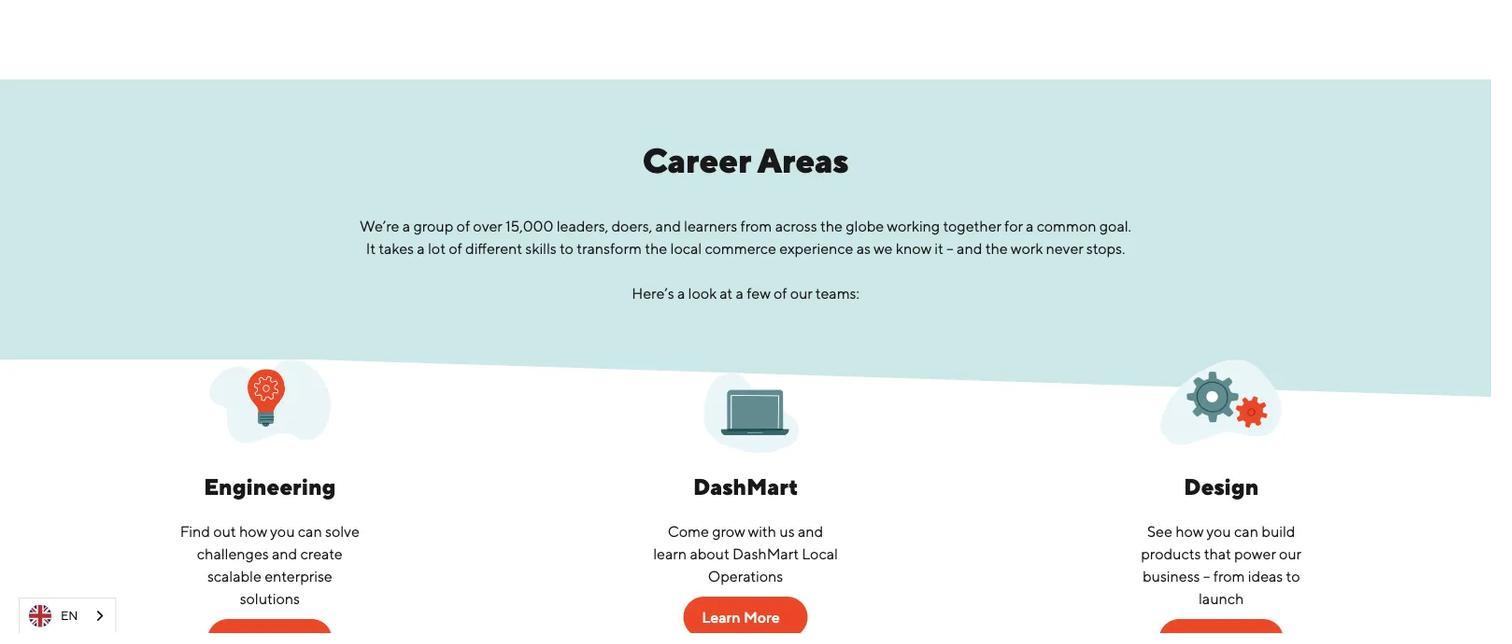 Task type: vqa. For each thing, say whether or not it's contained in the screenshot.
local
yes



Task type: describe. For each thing, give the bounding box(es) containing it.
learn more
[[702, 609, 780, 626]]

15,000
[[505, 217, 553, 235]]

to inside we're a group of over 15,000 leaders, doers, and learners from across the globe working together for a common goal. it takes a lot of different skills to transform the local commerce experience as we know it – and the work never stops.
[[560, 240, 574, 257]]

operations
[[708, 568, 783, 585]]

see how you can build products that power our business – from ideas to launch
[[1141, 523, 1302, 607]]

with
[[748, 523, 776, 540]]

create
[[300, 545, 343, 563]]

globe
[[846, 217, 884, 235]]

you inside see how you can build products that power our business – from ideas to launch
[[1207, 523, 1231, 540]]

see
[[1147, 523, 1173, 540]]

transform
[[577, 240, 642, 257]]

together
[[943, 217, 1001, 235]]

0 horizontal spatial the
[[645, 240, 667, 257]]

scalable
[[207, 568, 261, 585]]

we're a group of over 15,000 leaders, doers, and learners from across the globe working together for a common goal. it takes a lot of different skills to transform the local commerce experience as we know it – and the work never stops.
[[360, 217, 1131, 257]]

never
[[1046, 240, 1083, 257]]

over
[[473, 217, 502, 235]]

for
[[1005, 217, 1023, 235]]

here's
[[632, 285, 674, 302]]

few
[[747, 285, 770, 302]]

us
[[780, 523, 795, 540]]

that
[[1204, 545, 1231, 563]]

en link
[[20, 599, 115, 634]]

power
[[1234, 545, 1276, 563]]

local
[[670, 240, 702, 257]]

0 vertical spatial of
[[457, 217, 470, 235]]

work
[[1011, 240, 1043, 257]]

at
[[720, 285, 733, 302]]

group
[[413, 217, 453, 235]]

2 vertical spatial of
[[774, 285, 787, 302]]

challenges
[[197, 545, 269, 563]]

come
[[668, 523, 709, 540]]

more
[[744, 609, 780, 626]]

commerce
[[705, 240, 776, 257]]

0 vertical spatial dashmart
[[693, 473, 798, 500]]

come grow with us and learn about dashmart local operations
[[653, 523, 838, 585]]

– inside see how you can build products that power our business – from ideas to launch
[[1203, 568, 1210, 585]]

build
[[1262, 523, 1295, 540]]

ideas
[[1248, 568, 1283, 585]]

common
[[1037, 217, 1096, 235]]

out
[[213, 523, 236, 540]]

our inside see how you can build products that power our business – from ideas to launch
[[1279, 545, 1302, 563]]

career areas
[[643, 141, 849, 180]]

and inside come grow with us and learn about dashmart local operations
[[798, 523, 823, 540]]

and down together
[[957, 240, 982, 257]]

how inside 'find out how you can solve challenges and create scalable enterprise solutions'
[[239, 523, 267, 540]]

it
[[366, 240, 376, 257]]

english flag image
[[29, 605, 51, 627]]

design
[[1184, 473, 1259, 500]]

grow
[[712, 523, 745, 540]]

en
[[61, 609, 78, 623]]

products
[[1141, 545, 1201, 563]]

and up local
[[656, 217, 681, 235]]

find
[[180, 523, 210, 540]]

goal.
[[1100, 217, 1131, 235]]

learn
[[702, 609, 741, 626]]

we're
[[360, 217, 399, 235]]

doers,
[[612, 217, 652, 235]]

about
[[690, 545, 729, 563]]

it
[[935, 240, 943, 257]]

here's a look at a few of our teams:
[[632, 285, 859, 302]]

skills
[[525, 240, 557, 257]]

takes
[[379, 240, 414, 257]]

can inside 'find out how you can solve challenges and create scalable enterprise solutions'
[[298, 523, 322, 540]]

learn
[[653, 545, 687, 563]]

stops.
[[1087, 240, 1125, 257]]

enterprise
[[265, 568, 332, 585]]

engineering
[[204, 473, 336, 500]]



Task type: locate. For each thing, give the bounding box(es) containing it.
how inside see how you can build products that power our business – from ideas to launch
[[1176, 523, 1204, 540]]

as
[[857, 240, 871, 257]]

a up takes
[[402, 217, 410, 235]]

find out how you can solve challenges and create scalable enterprise solutions
[[180, 523, 360, 607]]

different
[[465, 240, 522, 257]]

local
[[802, 545, 838, 563]]

1 horizontal spatial the
[[820, 217, 843, 235]]

our left teams:
[[790, 285, 812, 302]]

1 how from the left
[[239, 523, 267, 540]]

how right out at bottom left
[[239, 523, 267, 540]]

can up create
[[298, 523, 322, 540]]

a right for
[[1026, 217, 1034, 235]]

a
[[402, 217, 410, 235], [1026, 217, 1034, 235], [417, 240, 425, 257], [677, 285, 685, 302], [736, 285, 744, 302]]

dashmart inside come grow with us and learn about dashmart local operations
[[733, 545, 799, 563]]

0 vertical spatial from
[[741, 217, 772, 235]]

experience
[[779, 240, 853, 257]]

0 vertical spatial to
[[560, 240, 574, 257]]

dashmart
[[693, 473, 798, 500], [733, 545, 799, 563]]

can
[[298, 523, 322, 540], [1234, 523, 1259, 540]]

can up power
[[1234, 523, 1259, 540]]

1 horizontal spatial to
[[1286, 568, 1300, 585]]

a right at on the top left
[[736, 285, 744, 302]]

areas
[[757, 141, 849, 180]]

to
[[560, 240, 574, 257], [1286, 568, 1300, 585]]

you
[[270, 523, 295, 540], [1207, 523, 1231, 540]]

you down engineering at left bottom
[[270, 523, 295, 540]]

of right few
[[774, 285, 787, 302]]

– down that
[[1203, 568, 1210, 585]]

0 horizontal spatial can
[[298, 523, 322, 540]]

1 you from the left
[[270, 523, 295, 540]]

across
[[775, 217, 817, 235]]

0 horizontal spatial from
[[741, 217, 772, 235]]

the up experience
[[820, 217, 843, 235]]

to right skills
[[560, 240, 574, 257]]

business
[[1143, 568, 1200, 585]]

from up launch
[[1214, 568, 1245, 585]]

you up that
[[1207, 523, 1231, 540]]

– right it
[[947, 240, 954, 257]]

the
[[820, 217, 843, 235], [645, 240, 667, 257], [985, 240, 1008, 257]]

solve
[[325, 523, 360, 540]]

teams:
[[816, 285, 859, 302]]

our
[[790, 285, 812, 302], [1279, 545, 1302, 563]]

–
[[947, 240, 954, 257], [1203, 568, 1210, 585]]

how up products
[[1176, 523, 1204, 540]]

1 vertical spatial –
[[1203, 568, 1210, 585]]

how
[[239, 523, 267, 540], [1176, 523, 1204, 540]]

1 vertical spatial from
[[1214, 568, 1245, 585]]

2 how from the left
[[1176, 523, 1204, 540]]

1 vertical spatial to
[[1286, 568, 1300, 585]]

2 you from the left
[[1207, 523, 1231, 540]]

solutions
[[240, 590, 300, 607]]

1 vertical spatial our
[[1279, 545, 1302, 563]]

to inside see how you can build products that power our business – from ideas to launch
[[1286, 568, 1300, 585]]

0 vertical spatial our
[[790, 285, 812, 302]]

and up enterprise
[[272, 545, 297, 563]]

1 horizontal spatial you
[[1207, 523, 1231, 540]]

of right lot
[[449, 240, 462, 257]]

from
[[741, 217, 772, 235], [1214, 568, 1245, 585]]

know
[[896, 240, 932, 257]]

0 horizontal spatial our
[[790, 285, 812, 302]]

of
[[457, 217, 470, 235], [449, 240, 462, 257], [774, 285, 787, 302]]

leaders,
[[557, 217, 608, 235]]

0 horizontal spatial –
[[947, 240, 954, 257]]

0 vertical spatial –
[[947, 240, 954, 257]]

1 vertical spatial dashmart
[[733, 545, 799, 563]]

1 horizontal spatial can
[[1234, 523, 1259, 540]]

dashmart down with
[[733, 545, 799, 563]]

to right the ideas
[[1286, 568, 1300, 585]]

a left lot
[[417, 240, 425, 257]]

1 horizontal spatial from
[[1214, 568, 1245, 585]]

learners
[[684, 217, 737, 235]]

1 horizontal spatial how
[[1176, 523, 1204, 540]]

of left over
[[457, 217, 470, 235]]

a left look
[[677, 285, 685, 302]]

you inside 'find out how you can solve challenges and create scalable enterprise solutions'
[[270, 523, 295, 540]]

1 can from the left
[[298, 523, 322, 540]]

and right us
[[798, 523, 823, 540]]

from inside see how you can build products that power our business – from ideas to launch
[[1214, 568, 1245, 585]]

0 horizontal spatial to
[[560, 240, 574, 257]]

the left local
[[645, 240, 667, 257]]

0 horizontal spatial you
[[270, 523, 295, 540]]

from up commerce
[[741, 217, 772, 235]]

the down for
[[985, 240, 1008, 257]]

1 vertical spatial of
[[449, 240, 462, 257]]

2 horizontal spatial the
[[985, 240, 1008, 257]]

lot
[[428, 240, 446, 257]]

we
[[874, 240, 893, 257]]

0 horizontal spatial how
[[239, 523, 267, 540]]

working
[[887, 217, 940, 235]]

dashmart up with
[[693, 473, 798, 500]]

can inside see how you can build products that power our business – from ideas to launch
[[1234, 523, 1259, 540]]

career
[[643, 141, 751, 180]]

2 can from the left
[[1234, 523, 1259, 540]]

and
[[656, 217, 681, 235], [957, 240, 982, 257], [798, 523, 823, 540], [272, 545, 297, 563]]

– inside we're a group of over 15,000 leaders, doers, and learners from across the globe working together for a common goal. it takes a lot of different skills to transform the local commerce experience as we know it – and the work never stops.
[[947, 240, 954, 257]]

Language field
[[19, 598, 116, 634]]

1 horizontal spatial our
[[1279, 545, 1302, 563]]

from inside we're a group of over 15,000 leaders, doers, and learners from across the globe working together for a common goal. it takes a lot of different skills to transform the local commerce experience as we know it – and the work never stops.
[[741, 217, 772, 235]]

learn more link
[[683, 597, 808, 634]]

and inside 'find out how you can solve challenges and create scalable enterprise solutions'
[[272, 545, 297, 563]]

1 horizontal spatial –
[[1203, 568, 1210, 585]]

launch
[[1199, 590, 1244, 607]]

look
[[688, 285, 717, 302]]

our down build on the bottom right of page
[[1279, 545, 1302, 563]]



